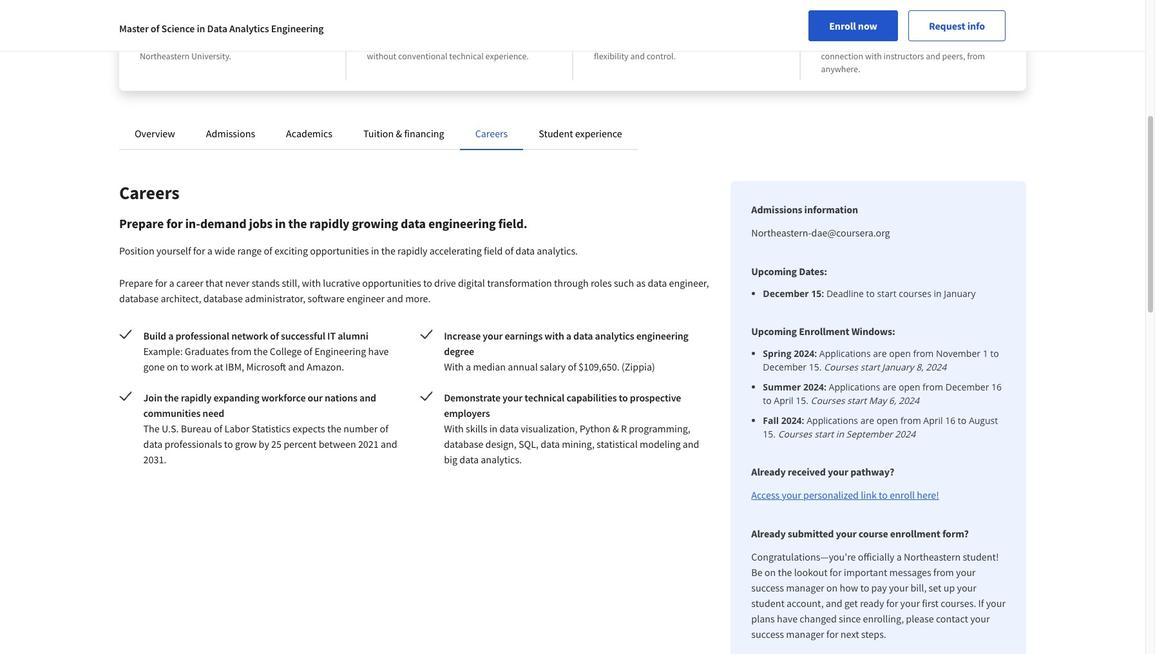 Task type: describe. For each thing, give the bounding box(es) containing it.
8,
[[916, 361, 924, 373]]

careers link
[[475, 127, 508, 140]]

december inside applications are open from november 1 to december 15.
[[763, 361, 807, 373]]

in left data
[[197, 22, 205, 35]]

and right nations
[[360, 391, 376, 404]]

have inside congratulations—you're officially a northeastern student! be on the lookout for important messages from your success manager on how to pay your bill, set up your student account, and get ready for your first courses. if your plans have changed since enrolling, please contact your success manager for next steps.
[[777, 612, 798, 625]]

spring 2024:
[[763, 347, 817, 360]]

learners
[[461, 37, 492, 49]]

sql,
[[519, 438, 539, 450]]

science
[[161, 22, 195, 35]]

16 for december
[[992, 381, 1002, 393]]

september
[[846, 428, 893, 440]]

of right range
[[264, 244, 272, 257]]

spring
[[763, 347, 792, 360]]

for left in-
[[166, 215, 183, 231]]

for up enrolling,
[[886, 597, 899, 610]]

and inside demonstrate your technical capabilities to prospective employers with skills in data visualization, python & r programming, database design, sql, data mining, statistical modeling and big data analytics.
[[683, 438, 699, 450]]

data inside prepare for a career that never stands still, with lucrative opportunities to drive digital transformation through roles such as data engineer, database architect, database administrator, software engineer and more.
[[648, 276, 667, 289]]

to right deadline
[[866, 287, 875, 300]]

0 horizontal spatial &
[[396, 127, 402, 140]]

your down if at the right bottom of the page
[[971, 612, 990, 625]]

on left how
[[827, 581, 838, 594]]

college inside accredited engineering degree offered by the college of engineering at northeastern university.
[[195, 37, 223, 49]]

statistical
[[597, 438, 638, 450]]

tuition & financing
[[363, 127, 444, 140]]

are for in
[[861, 414, 874, 427]]

to inside demonstrate your technical capabilities to prospective employers with skills in data visualization, python & r programming, database design, sql, data mining, statistical modeling and big data analytics.
[[619, 391, 628, 404]]

tuition & financing link
[[363, 127, 444, 140]]

and right 2021
[[381, 438, 397, 450]]

courses start may 6, 2024
[[811, 394, 920, 407]]

go
[[638, 37, 648, 49]]

through
[[554, 276, 589, 289]]

upcoming for upcoming dates:
[[752, 265, 797, 278]]

number
[[344, 422, 378, 435]]

for inside hassle-free pathways for learners with or without conventional technical experience.
[[449, 37, 460, 49]]

flexibility
[[594, 50, 629, 62]]

in down growing
[[371, 244, 379, 257]]

a left median
[[466, 360, 471, 373]]

1 horizontal spatial careers
[[475, 127, 508, 140]]

technical inside hassle-free pathways for learners with or without conventional technical experience.
[[449, 50, 484, 62]]

and up peers,
[[950, 37, 964, 49]]

the inside 'build a professional network of successful it alumni example: graduates from the college of engineering have gone on to work at ibm, microsoft and amazon.'
[[254, 345, 268, 358]]

data inside increase your earnings with a data analytics engineering degree with a median annual salary of $109,650. (zippia)
[[574, 329, 593, 342]]

april inside the applications are open from april 16 to august 15.
[[924, 414, 943, 427]]

labor
[[225, 422, 250, 435]]

list item containing summer 2024:
[[763, 380, 1006, 407]]

2 success from the top
[[752, 628, 784, 641]]

1 horizontal spatial database
[[203, 292, 243, 305]]

already for already received your pathway?
[[752, 465, 786, 478]]

a right earnings
[[566, 329, 572, 342]]

pathway?
[[851, 465, 895, 478]]

on inside 100% online lecture videos, hands-on projects and connection with instructors and peers, from anywhere.
[[906, 37, 916, 49]]

list item containing fall 2024:
[[763, 414, 1006, 441]]

data up design,
[[500, 422, 519, 435]]

workforce
[[261, 391, 306, 404]]

enrollment
[[890, 527, 941, 540]]

capabilities
[[567, 391, 617, 404]]

0 horizontal spatial careers
[[119, 181, 179, 204]]

applications are open from november 1 to december 15.
[[763, 347, 999, 373]]

accredited
[[140, 19, 198, 35]]

15. for courses start may 6, 2024
[[796, 394, 809, 407]]

open for 6,
[[899, 381, 920, 393]]

in right jobs
[[275, 215, 286, 231]]

prospective
[[630, 391, 681, 404]]

0 vertical spatial engineering
[[271, 22, 324, 35]]

offered
[[140, 37, 168, 49]]

to inside the applications are open from april 16 to august 15.
[[958, 414, 967, 427]]

to right link
[[879, 488, 888, 501]]

more.
[[405, 292, 431, 305]]

demonstrate your technical capabilities to prospective employers with skills in data visualization, python & r programming, database design, sql, data mining, statistical modeling and big data analytics.
[[444, 391, 699, 466]]

start for in
[[815, 428, 834, 440]]

data
[[207, 22, 227, 35]]

skills
[[466, 422, 487, 435]]

grow
[[235, 438, 257, 450]]

opportunities inside prepare for a career that never stands still, with lucrative opportunities to drive digital transformation through roles such as data engineer, database architect, database administrator, software engineer and more.
[[362, 276, 421, 289]]

2024 for courses start may 6, 2024
[[899, 394, 920, 407]]

prepare for prepare for a career that never stands still, with lucrative opportunities to drive digital transformation through roles such as data engineer, database architect, database administrator, software engineer and more.
[[119, 276, 153, 289]]

fall
[[763, 414, 779, 427]]

conventional
[[398, 50, 448, 62]]

roles
[[591, 276, 612, 289]]

form?
[[943, 527, 969, 540]]

april inside applications are open from december 16 to april 15.
[[774, 394, 794, 407]]

from inside 100% online lecture videos, hands-on projects and connection with instructors and peers, from anywhere.
[[967, 50, 985, 62]]

courses for spring 2024:
[[824, 361, 858, 373]]

pay-
[[594, 37, 610, 49]]

range
[[237, 244, 262, 257]]

list item containing spring 2024:
[[763, 347, 1006, 374]]

engineering inside accredited engineering degree offered by the college of engineering at northeastern university.
[[234, 37, 279, 49]]

your inside increase your earnings with a data analytics engineering degree with a median annual salary of $109,650. (zippia)
[[483, 329, 503, 342]]

pathways
[[411, 37, 447, 49]]

dae@coursera.org
[[812, 226, 890, 239]]

graduates
[[185, 345, 229, 358]]

your right if at the right bottom of the page
[[986, 597, 1006, 610]]

of right network
[[270, 329, 279, 342]]

you-
[[622, 37, 638, 49]]

field.
[[498, 215, 528, 231]]

annual
[[508, 360, 538, 373]]

your right access
[[782, 488, 802, 501]]

database inside demonstrate your technical capabilities to prospective employers with skills in data visualization, python & r programming, database design, sql, data mining, statistical modeling and big data analytics.
[[444, 438, 484, 450]]

august
[[969, 414, 998, 427]]

by inside join the rapidly expanding workforce our nations and communities need the u.s. bureau of labor statistics expects the number of data professionals to grow by 25 percent between 2021 and 2031.
[[259, 438, 269, 450]]

from inside 'build a professional network of successful it alumni example: graduates from the college of engineering have gone on to work at ibm, microsoft and amazon.'
[[231, 345, 252, 358]]

northeastern inside congratulations—you're officially a northeastern student! be on the lookout for important messages from your success manager on how to pay your bill, set up your student account, and get ready for your first courses. if your plans have changed since enrolling, please contact your success manager for next steps.
[[904, 550, 961, 563]]

start left courses
[[877, 287, 897, 300]]

for right yourself
[[193, 244, 205, 257]]

student!
[[963, 550, 999, 563]]

videos,
[[851, 37, 878, 49]]

data right growing
[[401, 215, 426, 231]]

courses
[[899, 287, 932, 300]]

academics link
[[286, 127, 333, 140]]

15. for courses start january 8, 2024
[[809, 361, 822, 373]]

courses start in september 2024
[[778, 428, 916, 440]]

prepare for prepare for in-demand jobs in the rapidly growing data engineering field.
[[119, 215, 164, 231]]

personalized
[[804, 488, 859, 501]]

data down field.
[[516, 244, 535, 257]]

academics
[[286, 127, 333, 140]]

college inside 'build a professional network of successful it alumni example: graduates from the college of engineering have gone on to work at ibm, microsoft and amazon.'
[[270, 345, 302, 358]]

between
[[319, 438, 356, 450]]

2024: for fall 2024:
[[781, 414, 805, 427]]

and inside 'build a professional network of successful it alumni example: graduates from the college of engineering have gone on to work at ibm, microsoft and amazon.'
[[288, 360, 305, 373]]

next
[[841, 628, 859, 641]]

to inside applications are open from november 1 to december 15.
[[991, 347, 999, 360]]

student experience
[[539, 127, 622, 140]]

100% online lecture videos, hands-on projects and connection with instructors and peers, from anywhere.
[[821, 19, 985, 75]]

to inside 'build a professional network of successful it alumni example: graduates from the college of engineering have gone on to work at ibm, microsoft and amazon.'
[[180, 360, 189, 373]]

for left next
[[827, 628, 839, 641]]

microsoft
[[246, 360, 286, 373]]

admissions for admissions information
[[752, 203, 803, 216]]

your right up at the bottom right of page
[[957, 581, 977, 594]]

student
[[752, 597, 785, 610]]

received
[[788, 465, 826, 478]]

data inside join the rapidly expanding workforce our nations and communities need the u.s. bureau of labor statistics expects the number of data professionals to grow by 25 percent between 2021 and 2031.
[[143, 438, 163, 450]]

engineering inside accredited engineering degree offered by the college of engineering at northeastern university.
[[201, 19, 266, 35]]

data right big on the left of page
[[460, 453, 479, 466]]

the
[[143, 422, 160, 435]]

december inside applications are open from december 16 to april 15.
[[946, 381, 989, 393]]

data down visualization, on the bottom of page
[[541, 438, 560, 450]]

the inside accredited engineering degree offered by the college of engineering at northeastern university.
[[181, 37, 193, 49]]

the down growing
[[381, 244, 396, 257]]

by inside accredited engineering degree offered by the college of engineering at northeastern university.
[[170, 37, 179, 49]]

start for january
[[861, 361, 880, 373]]

are for january
[[873, 347, 887, 360]]

in right courses
[[934, 287, 942, 300]]

(zippia)
[[622, 360, 655, 373]]

build a professional network of successful it alumni example: graduates from the college of engineering have gone on to work at ibm, microsoft and amazon.
[[143, 329, 389, 373]]

please
[[906, 612, 934, 625]]

your down bill,
[[901, 597, 920, 610]]

with inside 100% online lecture videos, hands-on projects and connection with instructors and peers, from anywhere.
[[865, 50, 882, 62]]

steps.
[[861, 628, 887, 641]]

demonstrate
[[444, 391, 501, 404]]

the up the communities
[[164, 391, 179, 404]]

courses for fall 2024:
[[778, 428, 812, 440]]

modeling
[[640, 438, 681, 450]]

access
[[752, 488, 780, 501]]

projects
[[918, 37, 948, 49]]

on inside 'build a professional network of successful it alumni example: graduates from the college of engineering have gone on to work at ibm, microsoft and amazon.'
[[167, 360, 178, 373]]

applications for in
[[807, 414, 858, 427]]

master of science in data analytics engineering
[[119, 22, 324, 35]]

courses for summer 2024:
[[811, 394, 845, 407]]

a left the wide
[[207, 244, 213, 257]]

and inside pay-as-you-go tuition, allowing for complete flexibility and control.
[[630, 50, 645, 62]]

the up between
[[327, 422, 342, 435]]

0 horizontal spatial january
[[882, 361, 914, 373]]

and inside congratulations—you're officially a northeastern student! be on the lookout for important messages from your success manager on how to pay your bill, set up your student account, and get ready for your first courses. if your plans have changed since enrolling, please contact your success manager for next steps.
[[826, 597, 843, 610]]

0 vertical spatial analytics.
[[537, 244, 578, 257]]

statistics
[[252, 422, 290, 435]]

hassle-free pathways for learners with or without conventional technical experience.
[[367, 37, 529, 62]]

from inside the applications are open from april 16 to august 15.
[[901, 414, 921, 427]]

still,
[[282, 276, 300, 289]]

0 vertical spatial opportunities
[[310, 244, 369, 257]]

enroll now button
[[809, 10, 898, 41]]

tuition,
[[650, 37, 677, 49]]

of down successful
[[304, 345, 312, 358]]

expanding
[[214, 391, 259, 404]]

25
[[271, 438, 282, 450]]

of down need
[[214, 422, 222, 435]]

in-
[[185, 215, 200, 231]]

prepare for in-demand jobs in the rapidly growing data engineering field.
[[119, 215, 528, 231]]

of inside increase your earnings with a data analytics engineering degree with a median annual salary of $109,650. (zippia)
[[568, 360, 577, 373]]



Task type: locate. For each thing, give the bounding box(es) containing it.
software
[[308, 292, 345, 305]]

0 horizontal spatial technical
[[449, 50, 484, 62]]

0 horizontal spatial northeastern
[[140, 50, 190, 62]]

april down summer
[[774, 394, 794, 407]]

january left "8,"
[[882, 361, 914, 373]]

1 vertical spatial careers
[[119, 181, 179, 204]]

opportunities
[[310, 244, 369, 257], [362, 276, 421, 289]]

your up personalized
[[828, 465, 849, 478]]

overview link
[[135, 127, 175, 140]]

if
[[979, 597, 984, 610]]

1 manager from the top
[[786, 581, 825, 594]]

1 vertical spatial with
[[444, 422, 464, 435]]

2024 for courses start in september 2024
[[895, 428, 916, 440]]

1 vertical spatial engineering
[[428, 215, 496, 231]]

here!
[[917, 488, 939, 501]]

in right skills
[[489, 422, 498, 435]]

engineering inside increase your earnings with a data analytics engineering degree with a median annual salary of $109,650. (zippia)
[[636, 329, 689, 342]]

with
[[444, 360, 464, 373], [444, 422, 464, 435]]

1 vertical spatial opportunities
[[362, 276, 421, 289]]

1 vertical spatial 2024:
[[804, 381, 827, 393]]

to left august
[[958, 414, 967, 427]]

0 vertical spatial engineering
[[201, 19, 266, 35]]

northeastern-dae@coursera.org
[[752, 226, 890, 239]]

amazon.
[[307, 360, 344, 373]]

your inside demonstrate your technical capabilities to prospective employers with skills in data visualization, python & r programming, database design, sql, data mining, statistical modeling and big data analytics.
[[503, 391, 523, 404]]

with inside demonstrate your technical capabilities to prospective employers with skills in data visualization, python & r programming, database design, sql, data mining, statistical modeling and big data analytics.
[[444, 422, 464, 435]]

field
[[484, 244, 503, 257]]

wide
[[215, 244, 235, 257]]

with inside increase your earnings with a data analytics engineering degree with a median annual salary of $109,650. (zippia)
[[444, 360, 464, 373]]

0 vertical spatial open
[[889, 347, 911, 360]]

and
[[950, 37, 964, 49], [630, 50, 645, 62], [926, 50, 941, 62], [387, 292, 403, 305], [288, 360, 305, 373], [360, 391, 376, 404], [381, 438, 397, 450], [683, 438, 699, 450], [826, 597, 843, 610]]

ibm,
[[225, 360, 244, 373]]

engineer
[[347, 292, 385, 305]]

start left may
[[847, 394, 867, 407]]

1 vertical spatial rapidly
[[398, 244, 428, 257]]

by down science
[[170, 37, 179, 49]]

1 vertical spatial applications
[[829, 381, 880, 393]]

data left analytics
[[574, 329, 593, 342]]

0 vertical spatial courses
[[824, 361, 858, 373]]

engineering up (zippia)
[[636, 329, 689, 342]]

careers left student
[[475, 127, 508, 140]]

exciting
[[274, 244, 308, 257]]

0 horizontal spatial college
[[195, 37, 223, 49]]

15. inside applications are open from november 1 to december 15.
[[809, 361, 822, 373]]

request info
[[929, 19, 985, 32]]

with inside prepare for a career that never stands still, with lucrative opportunities to drive digital transformation through roles such as data engineer, database architect, database administrator, software engineer and more.
[[302, 276, 321, 289]]

are up 6,
[[883, 381, 897, 393]]

from inside congratulations—you're officially a northeastern student! be on the lookout for important messages from your success manager on how to pay your bill, set up your student account, and get ready for your first courses. if your plans have changed since enrolling, please contact your success manager for next steps.
[[934, 566, 954, 579]]

1 vertical spatial manager
[[786, 628, 825, 641]]

nations
[[325, 391, 358, 404]]

manager up account,
[[786, 581, 825, 594]]

with down the employers
[[444, 422, 464, 435]]

applications up courses start may 6, 2024
[[829, 381, 880, 393]]

1 vertical spatial courses
[[811, 394, 845, 407]]

have inside 'build a professional network of successful it alumni example: graduates from the college of engineering have gone on to work at ibm, microsoft and amazon.'
[[368, 345, 389, 358]]

100%
[[821, 19, 852, 35]]

16 left august
[[945, 414, 956, 427]]

degree inside accredited engineering degree offered by the college of engineering at northeastern university.
[[269, 19, 306, 35]]

from
[[967, 50, 985, 62], [231, 345, 252, 358], [913, 347, 934, 360], [923, 381, 943, 393], [901, 414, 921, 427], [934, 566, 954, 579]]

analytics. inside demonstrate your technical capabilities to prospective employers with skills in data visualization, python & r programming, database design, sql, data mining, statistical modeling and big data analytics.
[[481, 453, 522, 466]]

a inside congratulations—you're officially a northeastern student! be on the lookout for important messages from your success manager on how to pay your bill, set up your student account, and get ready for your first courses. if your plans have changed since enrolling, please contact your success manager for next steps.
[[897, 550, 902, 563]]

0 vertical spatial 2024
[[926, 361, 947, 373]]

1 horizontal spatial 15.
[[796, 394, 809, 407]]

start for may
[[847, 394, 867, 407]]

are inside applications are open from november 1 to december 15.
[[873, 347, 887, 360]]

our
[[308, 391, 323, 404]]

list item down the courses start january 8, 2024
[[763, 380, 1006, 407]]

a up messages
[[897, 550, 902, 563]]

1 horizontal spatial at
[[281, 37, 288, 49]]

are for may
[[883, 381, 897, 393]]

0 vertical spatial &
[[396, 127, 402, 140]]

in
[[197, 22, 205, 35], [275, 215, 286, 231], [371, 244, 379, 257], [934, 287, 942, 300], [489, 422, 498, 435], [836, 428, 844, 440]]

applications for january
[[820, 347, 871, 360]]

from inside applications are open from december 16 to april 15.
[[923, 381, 943, 393]]

need
[[203, 407, 224, 419]]

your down messages
[[889, 581, 909, 594]]

engineering down it at the left of the page
[[315, 345, 366, 358]]

earnings
[[505, 329, 543, 342]]

1 horizontal spatial &
[[613, 422, 619, 435]]

rapidly up need
[[181, 391, 212, 404]]

upcoming up spring
[[752, 325, 797, 338]]

open inside applications are open from november 1 to december 15.
[[889, 347, 911, 360]]

0 vertical spatial success
[[752, 581, 784, 594]]

list item up windows:
[[763, 287, 1006, 300]]

3 list item from the top
[[763, 380, 1006, 407]]

such
[[614, 276, 634, 289]]

1 vertical spatial success
[[752, 628, 784, 641]]

network
[[231, 329, 268, 342]]

applications are open from december 16 to april 15.
[[763, 381, 1002, 407]]

of inside accredited engineering degree offered by the college of engineering at northeastern university.
[[225, 37, 232, 49]]

example:
[[143, 345, 183, 358]]

hands-
[[880, 37, 906, 49]]

from right peers,
[[967, 50, 985, 62]]

1 vertical spatial &
[[613, 422, 619, 435]]

are inside applications are open from december 16 to april 15.
[[883, 381, 897, 393]]

16 inside applications are open from december 16 to april 15.
[[992, 381, 1002, 393]]

are
[[873, 347, 887, 360], [883, 381, 897, 393], [861, 414, 874, 427]]

open up the courses start january 8, 2024
[[889, 347, 911, 360]]

16 inside the applications are open from april 16 to august 15.
[[945, 414, 956, 427]]

1 vertical spatial 15.
[[796, 394, 809, 407]]

2 list item from the top
[[763, 347, 1006, 374]]

have down alumni
[[368, 345, 389, 358]]

1 success from the top
[[752, 581, 784, 594]]

1 horizontal spatial have
[[777, 612, 798, 625]]

to right 1
[[991, 347, 999, 360]]

16 for april
[[945, 414, 956, 427]]

april
[[774, 394, 794, 407], [924, 414, 943, 427]]

2 vertical spatial engineering
[[636, 329, 689, 342]]

2 vertical spatial 2024
[[895, 428, 916, 440]]

0 vertical spatial manager
[[786, 581, 825, 594]]

0 vertical spatial northeastern
[[140, 50, 190, 62]]

opportunities up engineer
[[362, 276, 421, 289]]

applications for may
[[829, 381, 880, 393]]

college
[[195, 37, 223, 49], [270, 345, 302, 358]]

1 vertical spatial technical
[[525, 391, 565, 404]]

a up architect,
[[169, 276, 174, 289]]

0 horizontal spatial 15.
[[763, 428, 776, 440]]

with inside hassle-free pathways for learners with or without conventional technical experience.
[[494, 37, 510, 49]]

with down increase
[[444, 360, 464, 373]]

for
[[449, 37, 460, 49], [713, 37, 723, 49], [166, 215, 183, 231], [193, 244, 205, 257], [155, 276, 167, 289], [830, 566, 842, 579], [886, 597, 899, 610], [827, 628, 839, 641]]

list item containing december 15:
[[763, 287, 1006, 300]]

engineering inside 'build a professional network of successful it alumni example: graduates from the college of engineering have gone on to work at ibm, microsoft and amazon.'
[[315, 345, 366, 358]]

on right be
[[765, 566, 776, 579]]

courses down fall 2024:
[[778, 428, 812, 440]]

applications inside applications are open from november 1 to december 15.
[[820, 347, 871, 360]]

courses down 'summer 2024:'
[[811, 394, 845, 407]]

success down plans
[[752, 628, 784, 641]]

of right "number"
[[380, 422, 388, 435]]

rapidly up prepare for a career that never stands still, with lucrative opportunities to drive digital transformation through roles such as data engineer, database architect, database administrator, software engineer and more.
[[398, 244, 428, 257]]

are inside the applications are open from april 16 to august 15.
[[861, 414, 874, 427]]

rapidly inside join the rapidly expanding workforce our nations and communities need the u.s. bureau of labor statistics expects the number of data professionals to grow by 25 percent between 2021 and 2031.
[[181, 391, 212, 404]]

2 horizontal spatial database
[[444, 438, 484, 450]]

2 prepare from the top
[[119, 276, 153, 289]]

1 prepare from the top
[[119, 215, 164, 231]]

0 vertical spatial are
[[873, 347, 887, 360]]

1 vertical spatial engineering
[[234, 37, 279, 49]]

0 horizontal spatial by
[[170, 37, 179, 49]]

2 already from the top
[[752, 527, 786, 540]]

applications inside the applications are open from april 16 to august 15.
[[807, 414, 858, 427]]

0 vertical spatial already
[[752, 465, 786, 478]]

$109,650.
[[579, 360, 620, 373]]

2024: for spring 2024:
[[794, 347, 817, 360]]

2 with from the top
[[444, 422, 464, 435]]

are up the courses start january 8, 2024
[[873, 347, 887, 360]]

of up the offered on the left top
[[151, 22, 159, 35]]

open inside the applications are open from april 16 to august 15.
[[877, 414, 898, 427]]

2 vertical spatial 2024:
[[781, 414, 805, 427]]

student experience link
[[539, 127, 622, 140]]

0 horizontal spatial analytics.
[[481, 453, 522, 466]]

2 horizontal spatial rapidly
[[398, 244, 428, 257]]

list item down may
[[763, 414, 1006, 441]]

1 horizontal spatial degree
[[444, 345, 474, 358]]

1 vertical spatial upcoming
[[752, 325, 797, 338]]

as-
[[610, 37, 622, 49]]

15. down fall
[[763, 428, 776, 440]]

applications down enrollment
[[820, 347, 871, 360]]

with down videos,
[[865, 50, 882, 62]]

technical down learners
[[449, 50, 484, 62]]

1 horizontal spatial by
[[259, 438, 269, 450]]

0 vertical spatial at
[[281, 37, 288, 49]]

employers
[[444, 407, 490, 419]]

2 horizontal spatial engineering
[[636, 329, 689, 342]]

summer 2024:
[[763, 381, 827, 393]]

of down master of science in data analytics engineering in the top of the page
[[225, 37, 232, 49]]

for inside prepare for a career that never stands still, with lucrative opportunities to drive digital transformation through roles such as data engineer, database architect, database administrator, software engineer and more.
[[155, 276, 167, 289]]

2 manager from the top
[[786, 628, 825, 641]]

your right increase
[[483, 329, 503, 342]]

0 vertical spatial december
[[763, 287, 809, 300]]

15. down 'summer 2024:'
[[796, 394, 809, 407]]

already for already submitted your course enrollment form?
[[752, 527, 786, 540]]

upcoming for upcoming enrollment windows:
[[752, 325, 797, 338]]

to left work
[[180, 360, 189, 373]]

analytics. down design,
[[481, 453, 522, 466]]

open for september
[[877, 414, 898, 427]]

december
[[763, 287, 809, 300], [763, 361, 807, 373], [946, 381, 989, 393]]

database down skills
[[444, 438, 484, 450]]

0 vertical spatial applications
[[820, 347, 871, 360]]

0 horizontal spatial april
[[774, 394, 794, 407]]

0 vertical spatial 15.
[[809, 361, 822, 373]]

since
[[839, 612, 861, 625]]

1 horizontal spatial rapidly
[[310, 215, 349, 231]]

1 horizontal spatial technical
[[525, 391, 565, 404]]

1 horizontal spatial northeastern
[[904, 550, 961, 563]]

open for 8,
[[889, 347, 911, 360]]

salary
[[540, 360, 566, 373]]

0 horizontal spatial have
[[368, 345, 389, 358]]

0 vertical spatial technical
[[449, 50, 484, 62]]

anywhere.
[[821, 63, 861, 75]]

and down go on the top right
[[630, 50, 645, 62]]

u.s.
[[162, 422, 179, 435]]

january
[[944, 287, 976, 300], [882, 361, 914, 373]]

for up architect,
[[155, 276, 167, 289]]

gone
[[143, 360, 165, 373]]

already
[[752, 465, 786, 478], [752, 527, 786, 540]]

1 horizontal spatial january
[[944, 287, 976, 300]]

online
[[854, 19, 889, 35]]

big
[[444, 453, 458, 466]]

financing
[[404, 127, 444, 140]]

engineering up university.
[[201, 19, 266, 35]]

technical inside demonstrate your technical capabilities to prospective employers with skills in data visualization, python & r programming, database design, sql, data mining, statistical modeling and big data analytics.
[[525, 391, 565, 404]]

15. up 'summer 2024:'
[[809, 361, 822, 373]]

enrolling,
[[863, 612, 904, 625]]

&
[[396, 127, 402, 140], [613, 422, 619, 435]]

on down example:
[[167, 360, 178, 373]]

& left r in the right of the page
[[613, 422, 619, 435]]

for up how
[[830, 566, 842, 579]]

2 vertical spatial rapidly
[[181, 391, 212, 404]]

already down access
[[752, 527, 786, 540]]

info
[[968, 19, 985, 32]]

15. for courses start in september 2024
[[763, 428, 776, 440]]

at inside 'build a professional network of successful it alumni example: graduates from the college of engineering have gone on to work at ibm, microsoft and amazon.'
[[215, 360, 223, 373]]

build
[[143, 329, 166, 342]]

2 vertical spatial open
[[877, 414, 898, 427]]

0 horizontal spatial database
[[119, 292, 159, 305]]

now
[[858, 19, 878, 32]]

open
[[889, 347, 911, 360], [899, 381, 920, 393], [877, 414, 898, 427]]

to inside prepare for a career that never stands still, with lucrative opportunities to drive digital transformation through roles such as data engineer, database architect, database administrator, software engineer and more.
[[423, 276, 432, 289]]

at
[[281, 37, 288, 49], [215, 360, 223, 373]]

instructors
[[884, 50, 924, 62]]

1 vertical spatial college
[[270, 345, 302, 358]]

first
[[922, 597, 939, 610]]

access your personalized link to enroll here! link
[[752, 488, 939, 501]]

in inside demonstrate your technical capabilities to prospective employers with skills in data visualization, python & r programming, database design, sql, data mining, statistical modeling and big data analytics.
[[489, 422, 498, 435]]

1 vertical spatial have
[[777, 612, 798, 625]]

northeastern down the offered on the left top
[[140, 50, 190, 62]]

4 list item from the top
[[763, 414, 1006, 441]]

1 vertical spatial open
[[899, 381, 920, 393]]

2024 down 6,
[[895, 428, 916, 440]]

analytics
[[595, 329, 634, 342]]

median
[[473, 360, 506, 373]]

enrollment
[[799, 325, 850, 338]]

list
[[757, 347, 1006, 441]]

it
[[327, 329, 336, 342]]

ready
[[860, 597, 884, 610]]

from inside applications are open from november 1 to december 15.
[[913, 347, 934, 360]]

the down science
[[181, 37, 193, 49]]

manager
[[786, 581, 825, 594], [786, 628, 825, 641]]

lookout
[[794, 566, 828, 579]]

1 horizontal spatial admissions
[[752, 203, 803, 216]]

december 15: deadline to start courses in january
[[763, 287, 976, 300]]

from up "8,"
[[913, 347, 934, 360]]

a inside 'build a professional network of successful it alumni example: graduates from the college of engineering have gone on to work at ibm, microsoft and amazon.'
[[168, 329, 174, 342]]

0 horizontal spatial degree
[[269, 19, 306, 35]]

the up exciting
[[288, 215, 307, 231]]

the inside congratulations—you're officially a northeastern student! be on the lookout for important messages from your success manager on how to pay your bill, set up your student account, and get ready for your first courses. if your plans have changed since enrolling, please contact your success manager for next steps.
[[778, 566, 792, 579]]

information
[[805, 203, 858, 216]]

2 vertical spatial courses
[[778, 428, 812, 440]]

0 horizontal spatial at
[[215, 360, 223, 373]]

may
[[869, 394, 887, 407]]

to down summer
[[763, 394, 772, 407]]

1 vertical spatial admissions
[[752, 203, 803, 216]]

2024: for summer 2024:
[[804, 381, 827, 393]]

2 vertical spatial are
[[861, 414, 874, 427]]

1 horizontal spatial analytics.
[[537, 244, 578, 257]]

1 vertical spatial analytics.
[[481, 453, 522, 466]]

in inside list
[[836, 428, 844, 440]]

request
[[929, 19, 966, 32]]

prepare inside prepare for a career that never stands still, with lucrative opportunities to drive digital transformation through roles such as data engineer, database architect, database administrator, software engineer and more.
[[119, 276, 153, 289]]

1 already from the top
[[752, 465, 786, 478]]

join the rapidly expanding workforce our nations and communities need the u.s. bureau of labor statistics expects the number of data professionals to grow by 25 percent between 2021 and 2031.
[[143, 391, 397, 466]]

college up university.
[[195, 37, 223, 49]]

1 horizontal spatial college
[[270, 345, 302, 358]]

summer
[[763, 381, 801, 393]]

0 vertical spatial have
[[368, 345, 389, 358]]

1 vertical spatial by
[[259, 438, 269, 450]]

to inside applications are open from december 16 to april 15.
[[763, 394, 772, 407]]

1 vertical spatial at
[[215, 360, 223, 373]]

by
[[170, 37, 179, 49], [259, 438, 269, 450]]

enroll
[[829, 19, 856, 32]]

0 vertical spatial rapidly
[[310, 215, 349, 231]]

15. inside the applications are open from april 16 to august 15.
[[763, 428, 776, 440]]

in left september at the bottom right
[[836, 428, 844, 440]]

already up access
[[752, 465, 786, 478]]

applications inside applications are open from december 16 to april 15.
[[829, 381, 880, 393]]

0 vertical spatial with
[[444, 360, 464, 373]]

november
[[936, 347, 981, 360]]

that
[[206, 276, 223, 289]]

of right field
[[505, 244, 514, 257]]

15. inside applications are open from december 16 to april 15.
[[796, 394, 809, 407]]

1 vertical spatial december
[[763, 361, 807, 373]]

admissions for admissions
[[206, 127, 255, 140]]

1 horizontal spatial 16
[[992, 381, 1002, 393]]

for left learners
[[449, 37, 460, 49]]

analytics. up through
[[537, 244, 578, 257]]

a inside prepare for a career that never stands still, with lucrative opportunities to drive digital transformation through roles such as data engineer, database architect, database administrator, software engineer and more.
[[169, 276, 174, 289]]

accredited engineering degree offered by the college of engineering at northeastern university.
[[140, 19, 306, 62]]

0 vertical spatial 16
[[992, 381, 1002, 393]]

& right the tuition
[[396, 127, 402, 140]]

2024 right "8,"
[[926, 361, 947, 373]]

fall 2024:
[[763, 414, 805, 427]]

applications up courses start in september 2024
[[807, 414, 858, 427]]

of
[[151, 22, 159, 35], [225, 37, 232, 49], [264, 244, 272, 257], [505, 244, 514, 257], [270, 329, 279, 342], [304, 345, 312, 358], [568, 360, 577, 373], [214, 422, 222, 435], [380, 422, 388, 435]]

set
[[929, 581, 942, 594]]

your down student!
[[956, 566, 976, 579]]

0 horizontal spatial 16
[[945, 414, 956, 427]]

open inside applications are open from december 16 to april 15.
[[899, 381, 920, 393]]

to inside congratulations—you're officially a northeastern student! be on the lookout for important messages from your success manager on how to pay your bill, set up your student account, and get ready for your first courses. if your plans have changed since enrolling, please contact your success manager for next steps.
[[861, 581, 869, 594]]

and left amazon.
[[288, 360, 305, 373]]

transformation
[[487, 276, 552, 289]]

0 vertical spatial college
[[195, 37, 223, 49]]

or
[[512, 37, 520, 49]]

windows:
[[852, 325, 896, 338]]

0 vertical spatial upcoming
[[752, 265, 797, 278]]

by left the 25
[[259, 438, 269, 450]]

and down projects
[[926, 50, 941, 62]]

2 upcoming from the top
[[752, 325, 797, 338]]

2 horizontal spatial 15.
[[809, 361, 822, 373]]

free
[[395, 37, 409, 49]]

list containing spring 2024:
[[757, 347, 1006, 441]]

have down account,
[[777, 612, 798, 625]]

january right courses
[[944, 287, 976, 300]]

1 horizontal spatial engineering
[[428, 215, 496, 231]]

from up up at the bottom right of page
[[934, 566, 954, 579]]

and inside prepare for a career that never stands still, with lucrative opportunities to drive digital transformation through roles such as data engineer, database architect, database administrator, software engineer and more.
[[387, 292, 403, 305]]

& inside demonstrate your technical capabilities to prospective employers with skills in data visualization, python & r programming, database design, sql, data mining, statistical modeling and big data analytics.
[[613, 422, 619, 435]]

0 horizontal spatial engineering
[[201, 19, 266, 35]]

for inside pay-as-you-go tuition, allowing for complete flexibility and control.
[[713, 37, 723, 49]]

2 vertical spatial 15.
[[763, 428, 776, 440]]

with right still,
[[302, 276, 321, 289]]

tuition
[[363, 127, 394, 140]]

2 vertical spatial engineering
[[315, 345, 366, 358]]

2024 for courses start january 8, 2024
[[926, 361, 947, 373]]

database up build
[[119, 292, 159, 305]]

engineering down analytics
[[234, 37, 279, 49]]

expects
[[292, 422, 325, 435]]

0 horizontal spatial admissions
[[206, 127, 255, 140]]

list item
[[763, 287, 1006, 300], [763, 347, 1006, 374], [763, 380, 1006, 407], [763, 414, 1006, 441]]

northeastern inside accredited engineering degree offered by the college of engineering at northeastern university.
[[140, 50, 190, 62]]

at inside accredited engineering degree offered by the college of engineering at northeastern university.
[[281, 37, 288, 49]]

0 vertical spatial admissions
[[206, 127, 255, 140]]

1 with from the top
[[444, 360, 464, 373]]

1 upcoming from the top
[[752, 265, 797, 278]]

degree inside increase your earnings with a data analytics engineering degree with a median annual salary of $109,650. (zippia)
[[444, 345, 474, 358]]

1 list item from the top
[[763, 287, 1006, 300]]

without
[[367, 50, 396, 62]]

on
[[906, 37, 916, 49], [167, 360, 178, 373], [765, 566, 776, 579], [827, 581, 838, 594]]

1 vertical spatial january
[[882, 361, 914, 373]]

2 vertical spatial december
[[946, 381, 989, 393]]

0 horizontal spatial rapidly
[[181, 391, 212, 404]]

your left course on the bottom of page
[[836, 527, 857, 540]]

0 vertical spatial january
[[944, 287, 976, 300]]

0 vertical spatial april
[[774, 394, 794, 407]]

1 vertical spatial northeastern
[[904, 550, 961, 563]]

start
[[877, 287, 897, 300], [861, 361, 880, 373], [847, 394, 867, 407], [815, 428, 834, 440]]

to inside join the rapidly expanding workforce our nations and communities need the u.s. bureau of labor statistics expects the number of data professionals to grow by 25 percent between 2021 and 2031.
[[224, 438, 233, 450]]

from up ibm, at left bottom
[[231, 345, 252, 358]]

0 vertical spatial degree
[[269, 19, 306, 35]]

manager down changed
[[786, 628, 825, 641]]

and right modeling
[[683, 438, 699, 450]]

from down "8,"
[[923, 381, 943, 393]]

with inside increase your earnings with a data analytics engineering degree with a median annual salary of $109,650. (zippia)
[[545, 329, 564, 342]]

communities
[[143, 407, 201, 419]]

0 vertical spatial careers
[[475, 127, 508, 140]]



Task type: vqa. For each thing, say whether or not it's contained in the screenshot.


